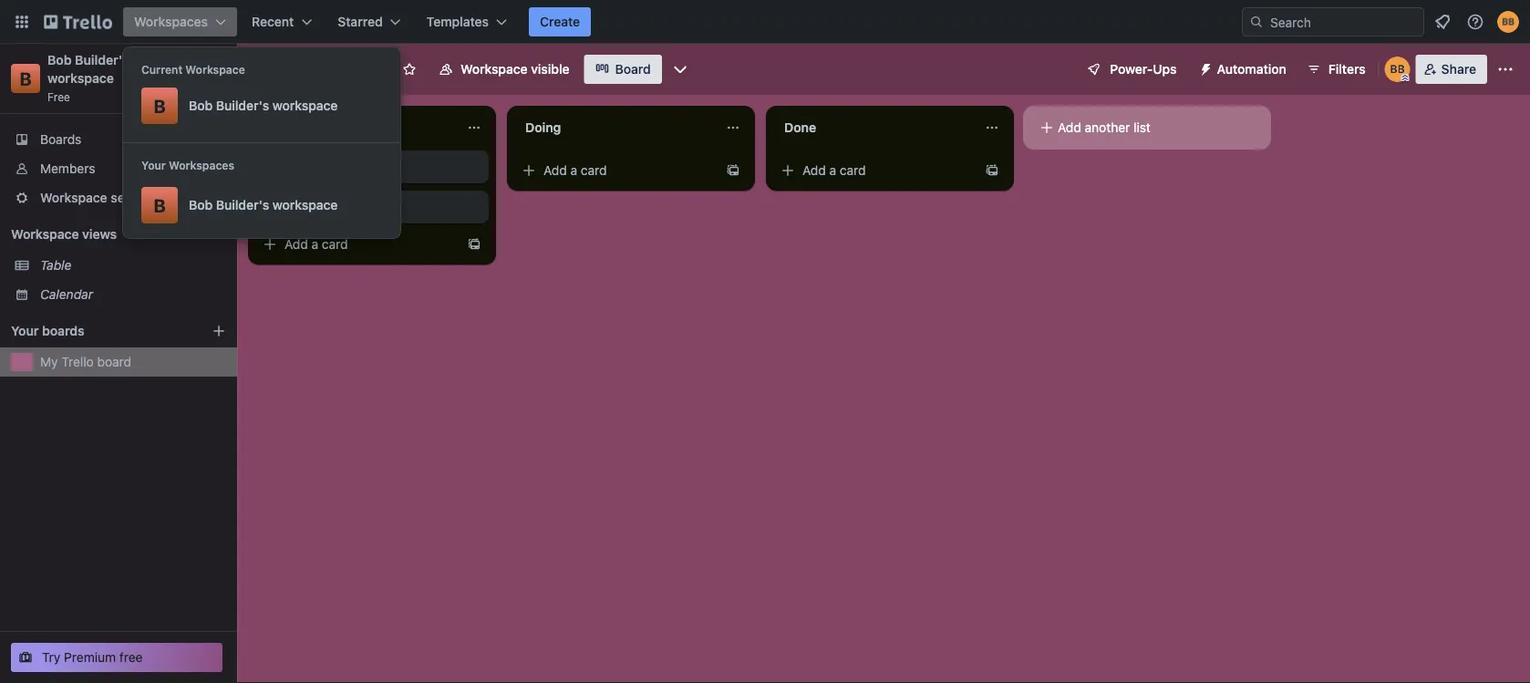 Task type: describe. For each thing, give the bounding box(es) containing it.
free
[[119, 650, 143, 665]]

workspace for settings
[[40, 190, 107, 205]]

filters
[[1329, 62, 1366, 77]]

boards
[[42, 323, 85, 338]]

table
[[40, 258, 72, 273]]

members
[[40, 161, 95, 176]]

create from template… image
[[726, 163, 741, 178]]

add another list
[[1058, 120, 1151, 135]]

try premium free
[[42, 650, 143, 665]]

workspace visible
[[461, 62, 570, 77]]

premium
[[64, 650, 116, 665]]

0 horizontal spatial add a card link
[[255, 232, 460, 257]]

0 horizontal spatial card
[[322, 237, 348, 252]]

2 bob builder's workspace from the top
[[189, 198, 338, 213]]

bob builder (bobbuilder40) image
[[1498, 11, 1520, 33]]

builder's inside bob builder's workspace free
[[75, 52, 129, 68]]

a for done text field
[[830, 163, 837, 178]]

add a card for doing text box
[[544, 163, 607, 178]]

0 horizontal spatial add a card
[[285, 237, 348, 252]]

0 vertical spatial create from template… image
[[985, 163, 1000, 178]]

bob builder (bobbuilder40) image
[[1386, 57, 1411, 82]]

table link
[[40, 256, 226, 275]]

share
[[1442, 62, 1477, 77]]

templates button
[[416, 7, 518, 36]]

workspace views
[[11, 227, 117, 242]]

To do text field
[[255, 113, 456, 142]]

your boards with 1 items element
[[11, 320, 184, 342]]

1 vertical spatial workspace
[[273, 98, 338, 113]]

your for your workspaces
[[141, 159, 166, 172]]

this member is an admin of this board. image
[[1402, 74, 1410, 82]]

b inside "link"
[[20, 68, 32, 89]]

workspaces inside popup button
[[134, 14, 208, 29]]

Search field
[[1265, 8, 1424, 36]]

boards link
[[0, 125, 237, 154]]

try
[[42, 650, 61, 665]]

recent button
[[241, 7, 323, 36]]

workspace for views
[[11, 227, 79, 242]]

workspace for visible
[[461, 62, 528, 77]]

your for your boards
[[11, 323, 39, 338]]

workspace right current
[[186, 63, 245, 76]]

free
[[47, 90, 70, 103]]

1 vertical spatial builder's
[[216, 98, 269, 113]]

2 vertical spatial b
[[154, 194, 166, 216]]

search image
[[1250, 15, 1265, 29]]

ups
[[1154, 62, 1177, 77]]

my
[[40, 354, 58, 370]]

views
[[82, 227, 117, 242]]

primary element
[[0, 0, 1531, 44]]

board
[[615, 62, 651, 77]]

1 vertical spatial bob
[[189, 98, 213, 113]]

customize views image
[[671, 60, 690, 78]]

add down done text field
[[803, 163, 826, 178]]

0 horizontal spatial create from template… image
[[467, 237, 482, 252]]

back to home image
[[44, 7, 112, 36]]

add right sm image
[[285, 237, 308, 252]]

add board image
[[212, 324, 226, 338]]

add a card link for done text field
[[774, 158, 978, 183]]

calendar
[[40, 287, 93, 302]]

bob inside bob builder's workspace free
[[47, 52, 72, 68]]

0 horizontal spatial a
[[312, 237, 319, 252]]

workspace inside bob builder's workspace free
[[47, 71, 114, 86]]

your workspaces
[[141, 159, 234, 172]]

Done text field
[[774, 113, 974, 142]]

sm image
[[261, 235, 279, 254]]

card for done text field
[[840, 163, 866, 178]]

create button
[[529, 7, 591, 36]]

my trello board link
[[40, 353, 226, 371]]

kickoff
[[266, 199, 308, 214]]

a for doing text box
[[571, 163, 578, 178]]

filters button
[[1302, 55, 1372, 84]]



Task type: vqa. For each thing, say whether or not it's contained in the screenshot.
table
yes



Task type: locate. For each thing, give the bounding box(es) containing it.
sm image inside the add another list link
[[1038, 119, 1057, 137]]

workspace up table
[[11, 227, 79, 242]]

bob builder's workspace down board name text box
[[189, 98, 338, 113]]

add a card
[[544, 163, 607, 178], [803, 163, 866, 178], [285, 237, 348, 252]]

power-ups button
[[1074, 55, 1188, 84]]

your up settings on the left
[[141, 159, 166, 172]]

recent
[[252, 14, 294, 29]]

trello
[[61, 354, 94, 370]]

0 vertical spatial workspace
[[47, 71, 114, 86]]

workspaces button
[[123, 7, 237, 36]]

bob down your workspaces
[[189, 198, 213, 213]]

b left bob builder's workspace free
[[20, 68, 32, 89]]

workspace up sm image
[[273, 198, 338, 213]]

0 vertical spatial builder's
[[75, 52, 129, 68]]

members link
[[0, 154, 237, 183]]

add another list link
[[1031, 113, 1265, 142]]

0 vertical spatial bob
[[47, 52, 72, 68]]

power-ups
[[1111, 62, 1177, 77]]

bob builder's workspace link
[[47, 52, 133, 86]]

1 vertical spatial b
[[154, 95, 166, 116]]

b link
[[11, 64, 40, 93]]

add down doing text box
[[544, 163, 567, 178]]

bob builder's workspace up sm image
[[189, 198, 338, 213]]

card down doing text box
[[581, 163, 607, 178]]

builder's down current workspace
[[216, 98, 269, 113]]

Doing text field
[[515, 113, 715, 142]]

0 vertical spatial b
[[20, 68, 32, 89]]

add left another
[[1058, 120, 1082, 135]]

your
[[141, 159, 166, 172], [11, 323, 39, 338]]

current workspace
[[141, 63, 245, 76]]

workspace
[[47, 71, 114, 86], [273, 98, 338, 113], [273, 198, 338, 213]]

my trello board
[[40, 354, 131, 370]]

builder's down back to home image
[[75, 52, 129, 68]]

2 horizontal spatial card
[[840, 163, 866, 178]]

add
[[1058, 120, 1082, 135], [544, 163, 567, 178], [803, 163, 826, 178], [285, 237, 308, 252]]

add a card link down done text field
[[774, 158, 978, 183]]

your left boards
[[11, 323, 39, 338]]

board
[[97, 354, 131, 370]]

star or unstar board image
[[402, 62, 417, 77]]

add a card for done text field
[[803, 163, 866, 178]]

add a card down done text field
[[803, 163, 866, 178]]

1 horizontal spatial add a card
[[544, 163, 607, 178]]

0 vertical spatial your
[[141, 159, 166, 172]]

workspace inside popup button
[[40, 190, 107, 205]]

b
[[20, 68, 32, 89], [154, 95, 166, 116], [154, 194, 166, 216]]

workspace down members
[[40, 190, 107, 205]]

automation
[[1218, 62, 1287, 77]]

add a card link for doing text box
[[515, 158, 719, 183]]

boards
[[40, 132, 82, 147]]

starred
[[338, 14, 383, 29]]

b down current
[[154, 95, 166, 116]]

settings
[[111, 190, 160, 205]]

kickoff meeting
[[266, 199, 359, 214]]

1 vertical spatial your
[[11, 323, 39, 338]]

Board name text field
[[252, 55, 391, 84]]

visible
[[531, 62, 570, 77]]

1 horizontal spatial your
[[141, 159, 166, 172]]

a down doing text box
[[571, 163, 578, 178]]

bob down current workspace
[[189, 98, 213, 113]]

2 vertical spatial builder's
[[216, 198, 269, 213]]

1 bob builder's workspace from the top
[[189, 98, 338, 113]]

2 horizontal spatial add a card link
[[774, 158, 978, 183]]

bob builder's workspace free
[[47, 52, 133, 103]]

your boards
[[11, 323, 85, 338]]

1 vertical spatial create from template… image
[[467, 237, 482, 252]]

1 horizontal spatial create from template… image
[[985, 163, 1000, 178]]

builder's
[[75, 52, 129, 68], [216, 98, 269, 113], [216, 198, 269, 213]]

bob
[[47, 52, 72, 68], [189, 98, 213, 113], [189, 198, 213, 213]]

try premium free button
[[11, 643, 223, 672]]

0 vertical spatial workspaces
[[134, 14, 208, 29]]

add a card down doing text box
[[544, 163, 607, 178]]

show menu image
[[1497, 60, 1515, 78]]

a down done text field
[[830, 163, 837, 178]]

add a card link
[[515, 158, 719, 183], [774, 158, 978, 183], [255, 232, 460, 257]]

workspace settings button
[[0, 183, 237, 213]]

0 horizontal spatial your
[[11, 323, 39, 338]]

bob up free
[[47, 52, 72, 68]]

1 horizontal spatial add a card link
[[515, 158, 719, 183]]

share button
[[1417, 55, 1488, 84]]

workspaces down boards "link" in the left top of the page
[[169, 159, 234, 172]]

starred button
[[327, 7, 412, 36]]

sm image
[[1192, 55, 1218, 80], [1038, 119, 1057, 137], [520, 161, 538, 180], [779, 161, 797, 180]]

card for doing text box
[[581, 163, 607, 178]]

workspace inside button
[[461, 62, 528, 77]]

list
[[1134, 120, 1151, 135]]

automation button
[[1192, 55, 1298, 84]]

2 vertical spatial bob
[[189, 198, 213, 213]]

0 vertical spatial bob builder's workspace
[[189, 98, 338, 113]]

workspaces up current
[[134, 14, 208, 29]]

workspaces
[[134, 14, 208, 29], [169, 159, 234, 172]]

add a card link down kickoff meeting link
[[255, 232, 460, 257]]

kickoff meeting link
[[255, 191, 489, 224]]

workspace up free
[[47, 71, 114, 86]]

0 notifications image
[[1432, 11, 1454, 33]]

2 horizontal spatial a
[[830, 163, 837, 178]]

create from template… image
[[985, 163, 1000, 178], [467, 237, 482, 252]]

b down your workspaces
[[154, 194, 166, 216]]

1 horizontal spatial card
[[581, 163, 607, 178]]

workspace
[[461, 62, 528, 77], [186, 63, 245, 76], [40, 190, 107, 205], [11, 227, 79, 242]]

1 vertical spatial workspaces
[[169, 159, 234, 172]]

open information menu image
[[1467, 13, 1485, 31]]

bob builder's workspace
[[189, 98, 338, 113], [189, 198, 338, 213]]

workspace down templates dropdown button
[[461, 62, 528, 77]]

workspace down board name text box
[[273, 98, 338, 113]]

a down kickoff meeting
[[312, 237, 319, 252]]

builder's up sm image
[[216, 198, 269, 213]]

card
[[581, 163, 607, 178], [840, 163, 866, 178], [322, 237, 348, 252]]

current
[[141, 63, 183, 76]]

1 vertical spatial bob builder's workspace
[[189, 198, 338, 213]]

calendar link
[[40, 286, 226, 304]]

2 vertical spatial workspace
[[273, 198, 338, 213]]

workspace settings
[[40, 190, 160, 205]]

sm image inside automation button
[[1192, 55, 1218, 80]]

workspace visible button
[[428, 55, 581, 84]]

power-
[[1111, 62, 1154, 77]]

templates
[[427, 14, 489, 29]]

add a card down kickoff meeting
[[285, 237, 348, 252]]

a
[[571, 163, 578, 178], [830, 163, 837, 178], [312, 237, 319, 252]]

add a card link down doing text box
[[515, 158, 719, 183]]

1 horizontal spatial a
[[571, 163, 578, 178]]

meeting
[[311, 199, 359, 214]]

card down the meeting at left top
[[322, 237, 348, 252]]

another
[[1085, 120, 1131, 135]]

create
[[540, 14, 580, 29]]

board link
[[584, 55, 662, 84]]

2 horizontal spatial add a card
[[803, 163, 866, 178]]

card down done text field
[[840, 163, 866, 178]]



